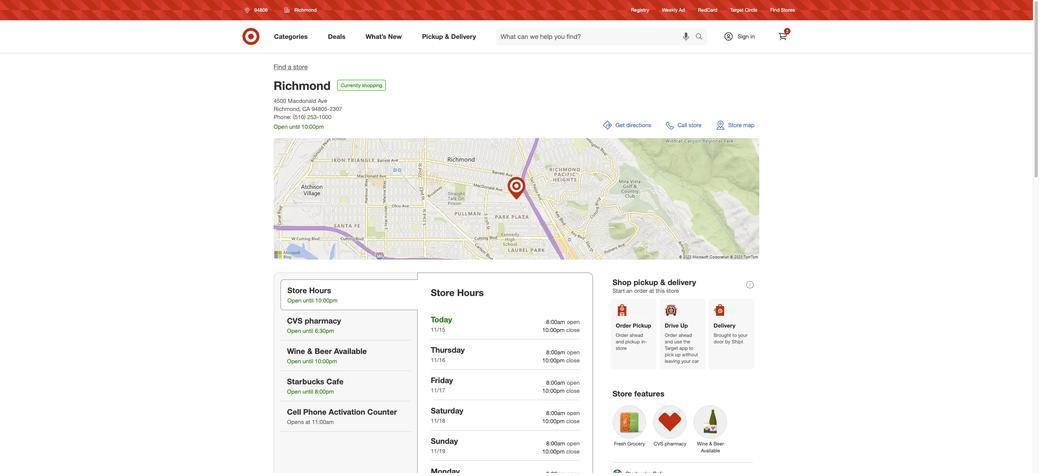 Task type: describe. For each thing, give the bounding box(es) containing it.
sign in
[[738, 33, 755, 40]]

shop pickup & delivery start an order at this store
[[613, 278, 697, 294]]

6:30pm
[[315, 327, 334, 334]]

currently shopping
[[341, 82, 383, 88]]

categories link
[[267, 28, 318, 45]]

and for drive
[[665, 339, 673, 345]]

cvs pharmacy link
[[650, 402, 691, 449]]

order pickup order ahead and pickup in- store
[[616, 322, 652, 351]]

get
[[616, 122, 625, 128]]

store hours open until 10:00pm
[[288, 286, 338, 304]]

close for thursday
[[567, 357, 580, 364]]

find a store
[[274, 63, 308, 71]]

categories
[[274, 32, 308, 40]]

target circle
[[731, 7, 758, 13]]

pick
[[665, 352, 674, 358]]

a
[[288, 63, 292, 71]]

wine & beer available link
[[691, 402, 731, 456]]

macdonald
[[288, 97, 316, 104]]

car
[[693, 358, 700, 364]]

ahead for pickup
[[630, 332, 644, 338]]

pickup & delivery
[[422, 32, 476, 40]]

new
[[388, 32, 402, 40]]

grocery
[[628, 441, 646, 447]]

get directions
[[616, 122, 652, 128]]

target inside drive up order ahead and use the target app to pick up without leaving your car
[[665, 345, 679, 351]]

sunday 11/19
[[431, 436, 458, 455]]

store map
[[729, 122, 755, 128]]

without
[[683, 352, 699, 358]]

use
[[675, 339, 683, 345]]

leaving
[[665, 358, 681, 364]]

what's
[[366, 32, 387, 40]]

ave
[[318, 97, 327, 104]]

4500 macdonald ave richmond, ca 94805-2307 phone: (510) 253-1000 open until 10:00pm
[[274, 97, 342, 130]]

circle
[[745, 7, 758, 13]]

weekly ad
[[663, 7, 686, 13]]

thursday 11/16
[[431, 345, 465, 363]]

in
[[751, 33, 755, 40]]

until for cvs
[[303, 327, 313, 334]]

drive
[[665, 322, 679, 329]]

delivery inside delivery brought to your door by shipt
[[714, 322, 736, 329]]

close for today
[[567, 326, 580, 333]]

pickup & delivery link
[[415, 28, 487, 45]]

pharmacy for cvs pharmacy open until 6:30pm
[[305, 316, 341, 325]]

open inside wine & beer available open until 10:00pm
[[287, 358, 301, 365]]

find stores link
[[771, 7, 796, 14]]

close for saturday
[[567, 418, 580, 424]]

cvs for cvs pharmacy
[[654, 441, 664, 447]]

8:00am open 10:00pm close for sunday
[[543, 440, 580, 455]]

cvs pharmacy open until 6:30pm
[[287, 316, 341, 334]]

253-
[[307, 113, 319, 120]]

pickup inside order pickup order ahead and pickup in- store
[[633, 322, 652, 329]]

8:00am for sunday
[[547, 440, 566, 447]]

hours for store hours open until 10:00pm
[[309, 286, 331, 295]]

ad
[[679, 7, 686, 13]]

8:00am open 10:00pm close for friday
[[543, 379, 580, 394]]

& for wine & beer available open until 10:00pm
[[307, 346, 313, 356]]

fresh
[[615, 441, 627, 447]]

8:00am for friday
[[547, 379, 566, 386]]

friday 11/17
[[431, 375, 453, 394]]

your inside drive up order ahead and use the target app to pick up without leaving your car
[[682, 358, 691, 364]]

What can we help you find? suggestions appear below search field
[[496, 28, 698, 45]]

8:00am for saturday
[[547, 409, 566, 416]]

10:00pm inside 4500 macdonald ave richmond, ca 94805-2307 phone: (510) 253-1000 open until 10:00pm
[[302, 123, 324, 130]]

fresh grocery
[[615, 441, 646, 447]]

richmond inside richmond dropdown button
[[295, 7, 317, 13]]

the
[[684, 339, 691, 345]]

open for sunday
[[567, 440, 580, 447]]

2
[[787, 29, 789, 34]]

delivery
[[668, 278, 697, 287]]

get directions link
[[598, 115, 657, 135]]

weekly ad link
[[663, 7, 686, 14]]

4500
[[274, 97, 286, 104]]

1000
[[319, 113, 332, 120]]

find a store link
[[274, 63, 308, 71]]

features
[[635, 389, 665, 398]]

open for friday
[[567, 379, 580, 386]]

by
[[726, 339, 731, 345]]

beer for wine & beer available open until 10:00pm
[[315, 346, 332, 356]]

11/19
[[431, 448, 446, 455]]

door
[[714, 339, 724, 345]]

thursday
[[431, 345, 465, 354]]

up
[[676, 352, 681, 358]]

cell phone activation counter opens at 11:00am
[[287, 407, 397, 425]]

app
[[680, 345, 688, 351]]

what's new link
[[359, 28, 412, 45]]

drive up order ahead and use the target app to pick up without leaving your car
[[665, 322, 700, 364]]

richmond button
[[280, 3, 322, 17]]

in-
[[642, 339, 647, 345]]

sign
[[738, 33, 749, 40]]

available for wine & beer available open until 10:00pm
[[334, 346, 367, 356]]

11/15
[[431, 326, 446, 333]]

find for find stores
[[771, 7, 780, 13]]

find stores
[[771, 7, 796, 13]]

deals link
[[321, 28, 356, 45]]

registry link
[[632, 7, 650, 14]]

this
[[656, 287, 665, 294]]

8:00am open 10:00pm close for saturday
[[543, 409, 580, 424]]

brought
[[714, 332, 732, 338]]

richmond,
[[274, 105, 301, 112]]

8:00am for today
[[547, 318, 566, 325]]

target circle link
[[731, 7, 758, 14]]

ca
[[303, 105, 310, 112]]



Task type: vqa. For each thing, say whether or not it's contained in the screenshot.
Available within Wine & Beer Available Open Until 10:00Pm
yes



Task type: locate. For each thing, give the bounding box(es) containing it.
store inside order pickup order ahead and pickup in- store
[[616, 345, 627, 351]]

find left stores
[[771, 7, 780, 13]]

open up cvs pharmacy open until 6:30pm
[[288, 297, 302, 304]]

pharmacy
[[305, 316, 341, 325], [665, 441, 687, 447]]

store for store hours
[[431, 287, 455, 298]]

& inside shop pickup & delivery start an order at this store
[[661, 278, 666, 287]]

1 vertical spatial your
[[682, 358, 691, 364]]

stores
[[782, 7, 796, 13]]

94805-
[[312, 105, 330, 112]]

3 8:00am open 10:00pm close from the top
[[543, 379, 580, 394]]

an
[[627, 287, 633, 294]]

1 8:00am from the top
[[547, 318, 566, 325]]

open for cvs pharmacy
[[287, 327, 301, 334]]

cvs
[[287, 316, 303, 325], [654, 441, 664, 447]]

store for store map
[[729, 122, 742, 128]]

0 vertical spatial target
[[731, 7, 744, 13]]

at
[[650, 287, 655, 294], [306, 419, 311, 425]]

0 vertical spatial at
[[650, 287, 655, 294]]

available
[[334, 346, 367, 356], [701, 448, 721, 454]]

call
[[678, 122, 688, 128]]

store features
[[613, 389, 665, 398]]

pickup right new
[[422, 32, 443, 40]]

ahead inside drive up order ahead and use the target app to pick up without leaving your car
[[679, 332, 693, 338]]

8:00am open 10:00pm close for thursday
[[543, 349, 580, 364]]

hours for store hours
[[457, 287, 484, 298]]

order
[[616, 322, 632, 329], [616, 332, 629, 338], [665, 332, 678, 338]]

2 ahead from the left
[[679, 332, 693, 338]]

0 horizontal spatial hours
[[309, 286, 331, 295]]

open inside the store hours open until 10:00pm
[[288, 297, 302, 304]]

& for pickup & delivery
[[445, 32, 450, 40]]

available inside wine & beer available
[[701, 448, 721, 454]]

delivery brought to your door by shipt
[[714, 322, 748, 345]]

4 8:00am open 10:00pm close from the top
[[543, 409, 580, 424]]

0 horizontal spatial pharmacy
[[305, 316, 341, 325]]

and inside drive up order ahead and use the target app to pick up without leaving your car
[[665, 339, 673, 345]]

cvs for cvs pharmacy open until 6:30pm
[[287, 316, 303, 325]]

open inside 4500 macdonald ave richmond, ca 94805-2307 phone: (510) 253-1000 open until 10:00pm
[[274, 123, 288, 130]]

3 close from the top
[[567, 387, 580, 394]]

1 vertical spatial delivery
[[714, 322, 736, 329]]

start
[[613, 287, 625, 294]]

order
[[635, 287, 648, 294]]

(510)
[[293, 113, 306, 120]]

open left 6:30pm
[[287, 327, 301, 334]]

to inside drive up order ahead and use the target app to pick up without leaving your car
[[690, 345, 694, 351]]

store capabilities with hours, vertical tabs tab list
[[274, 273, 418, 473]]

1 open from the top
[[567, 318, 580, 325]]

1 horizontal spatial ahead
[[679, 332, 693, 338]]

shop
[[613, 278, 632, 287]]

&
[[445, 32, 450, 40], [661, 278, 666, 287], [307, 346, 313, 356], [710, 441, 713, 447]]

cvs inside 'link'
[[654, 441, 664, 447]]

ahead inside order pickup order ahead and pickup in- store
[[630, 332, 644, 338]]

store inside shop pickup & delivery start an order at this store
[[667, 287, 680, 294]]

order for order pickup
[[616, 332, 629, 338]]

call store button
[[662, 115, 707, 135]]

beer inside wine & beer available open until 10:00pm
[[315, 346, 332, 356]]

sunday
[[431, 436, 458, 446]]

beer inside wine & beer available
[[714, 441, 725, 447]]

8:00am for thursday
[[547, 349, 566, 356]]

pickup left in-
[[626, 339, 640, 345]]

and inside order pickup order ahead and pickup in- store
[[616, 339, 624, 345]]

pickup up order
[[634, 278, 659, 287]]

8:00am open 10:00pm close for today
[[543, 318, 580, 333]]

wine right cvs pharmacy
[[698, 441, 708, 447]]

until inside 4500 macdonald ave richmond, ca 94805-2307 phone: (510) 253-1000 open until 10:00pm
[[289, 123, 300, 130]]

and left use
[[665, 339, 673, 345]]

ahead up "the"
[[679, 332, 693, 338]]

1 vertical spatial at
[[306, 419, 311, 425]]

2 and from the left
[[665, 339, 673, 345]]

4 open from the top
[[567, 409, 580, 416]]

pharmacy inside cvs pharmacy open until 6:30pm
[[305, 316, 341, 325]]

cvs down the store hours open until 10:00pm
[[287, 316, 303, 325]]

your up shipt
[[739, 332, 748, 338]]

1 vertical spatial available
[[701, 448, 721, 454]]

0 horizontal spatial delivery
[[451, 32, 476, 40]]

open inside cvs pharmacy open until 6:30pm
[[287, 327, 301, 334]]

close for sunday
[[567, 448, 580, 455]]

1 horizontal spatial pickup
[[633, 322, 652, 329]]

what's new
[[366, 32, 402, 40]]

target
[[731, 7, 744, 13], [665, 345, 679, 351]]

11/18
[[431, 417, 446, 424]]

redcard
[[698, 7, 718, 13]]

starbucks cafe open until 8:00pm
[[287, 377, 344, 395]]

0 vertical spatial cvs
[[287, 316, 303, 325]]

wine for wine & beer available open until 10:00pm
[[287, 346, 305, 356]]

open down phone:
[[274, 123, 288, 130]]

pickup up in-
[[633, 322, 652, 329]]

1 vertical spatial pharmacy
[[665, 441, 687, 447]]

wine for wine & beer available
[[698, 441, 708, 447]]

shipt
[[732, 339, 744, 345]]

open up starbucks
[[287, 358, 301, 365]]

until left 6:30pm
[[303, 327, 313, 334]]

fresh grocery link
[[610, 402, 650, 449]]

redcard link
[[698, 7, 718, 14]]

5 8:00am open 10:00pm close from the top
[[543, 440, 580, 455]]

store for store hours open until 10:00pm
[[288, 286, 307, 295]]

saturday
[[431, 406, 464, 415]]

1 vertical spatial target
[[665, 345, 679, 351]]

open for today
[[567, 318, 580, 325]]

1 horizontal spatial find
[[771, 7, 780, 13]]

0 vertical spatial beer
[[315, 346, 332, 356]]

delivery
[[451, 32, 476, 40], [714, 322, 736, 329]]

available inside wine & beer available open until 10:00pm
[[334, 346, 367, 356]]

1 horizontal spatial to
[[733, 332, 737, 338]]

1 vertical spatial beer
[[714, 441, 725, 447]]

2 close from the top
[[567, 357, 580, 364]]

10:00pm inside wine & beer available open until 10:00pm
[[315, 358, 337, 365]]

pickup inside order pickup order ahead and pickup in- store
[[626, 339, 640, 345]]

cvs pharmacy
[[654, 441, 687, 447]]

pickup
[[422, 32, 443, 40], [633, 322, 652, 329]]

0 horizontal spatial available
[[334, 346, 367, 356]]

2307
[[330, 105, 342, 112]]

target inside 'link'
[[731, 7, 744, 13]]

0 vertical spatial to
[[733, 332, 737, 338]]

open
[[567, 318, 580, 325], [567, 349, 580, 356], [567, 379, 580, 386], [567, 409, 580, 416], [567, 440, 580, 447]]

open for store hours
[[288, 297, 302, 304]]

94806 button
[[240, 3, 276, 17]]

2 8:00am from the top
[[547, 349, 566, 356]]

1 horizontal spatial pharmacy
[[665, 441, 687, 447]]

until down starbucks
[[303, 388, 313, 395]]

deals
[[328, 32, 346, 40]]

2 open from the top
[[567, 349, 580, 356]]

pharmacy inside 'link'
[[665, 441, 687, 447]]

1 horizontal spatial at
[[650, 287, 655, 294]]

wine
[[287, 346, 305, 356], [698, 441, 708, 447]]

at inside shop pickup & delivery start an order at this store
[[650, 287, 655, 294]]

1 horizontal spatial beer
[[714, 441, 725, 447]]

1 horizontal spatial cvs
[[654, 441, 664, 447]]

richmond map image
[[274, 138, 760, 260]]

0 vertical spatial wine
[[287, 346, 305, 356]]

1 vertical spatial richmond
[[274, 78, 331, 93]]

find for find a store
[[274, 63, 286, 71]]

currently
[[341, 82, 361, 88]]

pharmacy up 6:30pm
[[305, 316, 341, 325]]

beer for wine & beer available
[[714, 441, 725, 447]]

find left a
[[274, 63, 286, 71]]

4 close from the top
[[567, 418, 580, 424]]

0 horizontal spatial pickup
[[422, 32, 443, 40]]

8:00am open 10:00pm close
[[543, 318, 580, 333], [543, 349, 580, 364], [543, 379, 580, 394], [543, 409, 580, 424], [543, 440, 580, 455]]

cvs inside cvs pharmacy open until 6:30pm
[[287, 316, 303, 325]]

to up without
[[690, 345, 694, 351]]

your inside delivery brought to your door by shipt
[[739, 332, 748, 338]]

1 horizontal spatial and
[[665, 339, 673, 345]]

pharmacy left wine & beer available
[[665, 441, 687, 447]]

until inside the store hours open until 10:00pm
[[303, 297, 314, 304]]

until
[[289, 123, 300, 130], [303, 297, 314, 304], [303, 327, 313, 334], [303, 358, 313, 365], [303, 388, 313, 395]]

1 vertical spatial wine
[[698, 441, 708, 447]]

5 8:00am from the top
[[547, 440, 566, 447]]

1 horizontal spatial wine
[[698, 441, 708, 447]]

phone:
[[274, 113, 292, 120]]

store inside 'button'
[[689, 122, 702, 128]]

open for saturday
[[567, 409, 580, 416]]

1 vertical spatial pickup
[[626, 339, 640, 345]]

until up cvs pharmacy open until 6:30pm
[[303, 297, 314, 304]]

1 horizontal spatial target
[[731, 7, 744, 13]]

0 horizontal spatial cvs
[[287, 316, 303, 325]]

today
[[431, 315, 453, 324]]

1 ahead from the left
[[630, 332, 644, 338]]

beer
[[315, 346, 332, 356], [714, 441, 725, 447]]

store up today
[[431, 287, 455, 298]]

target up "pick"
[[665, 345, 679, 351]]

8:00pm
[[315, 388, 334, 395]]

close
[[567, 326, 580, 333], [567, 357, 580, 364], [567, 387, 580, 394], [567, 418, 580, 424], [567, 448, 580, 455]]

3 open from the top
[[567, 379, 580, 386]]

5 open from the top
[[567, 440, 580, 447]]

0 vertical spatial richmond
[[295, 7, 317, 13]]

2 link
[[775, 28, 792, 45]]

10:00pm inside the store hours open until 10:00pm
[[315, 297, 338, 304]]

until for store
[[303, 297, 314, 304]]

until for starbucks
[[303, 388, 313, 395]]

and left in-
[[616, 339, 624, 345]]

target left circle
[[731, 7, 744, 13]]

1 vertical spatial cvs
[[654, 441, 664, 447]]

until inside cvs pharmacy open until 6:30pm
[[303, 327, 313, 334]]

call store
[[678, 122, 702, 128]]

richmond up macdonald
[[274, 78, 331, 93]]

11/17
[[431, 387, 446, 394]]

until down (510)
[[289, 123, 300, 130]]

0 vertical spatial your
[[739, 332, 748, 338]]

0 vertical spatial available
[[334, 346, 367, 356]]

1 8:00am open 10:00pm close from the top
[[543, 318, 580, 333]]

search button
[[692, 28, 712, 47]]

shopping
[[362, 82, 383, 88]]

0 horizontal spatial beer
[[315, 346, 332, 356]]

0 horizontal spatial your
[[682, 358, 691, 364]]

1 horizontal spatial hours
[[457, 287, 484, 298]]

open down starbucks
[[287, 388, 301, 395]]

0 horizontal spatial find
[[274, 63, 286, 71]]

0 horizontal spatial to
[[690, 345, 694, 351]]

until inside wine & beer available open until 10:00pm
[[303, 358, 313, 365]]

0 horizontal spatial wine
[[287, 346, 305, 356]]

open inside starbucks cafe open until 8:00pm
[[287, 388, 301, 395]]

& inside wine & beer available
[[710, 441, 713, 447]]

richmond up 'categories' link
[[295, 7, 317, 13]]

order inside drive up order ahead and use the target app to pick up without leaving your car
[[665, 332, 678, 338]]

0 vertical spatial pickup
[[634, 278, 659, 287]]

and for order
[[616, 339, 624, 345]]

at left this
[[650, 287, 655, 294]]

saturday 11/18
[[431, 406, 464, 424]]

open for starbucks cafe
[[287, 388, 301, 395]]

cell
[[287, 407, 301, 416]]

store hours
[[431, 287, 484, 298]]

counter
[[368, 407, 397, 416]]

open
[[274, 123, 288, 130], [288, 297, 302, 304], [287, 327, 301, 334], [287, 358, 301, 365], [287, 388, 301, 395]]

& inside wine & beer available open until 10:00pm
[[307, 346, 313, 356]]

4 8:00am from the top
[[547, 409, 566, 416]]

ahead up in-
[[630, 332, 644, 338]]

1 horizontal spatial available
[[701, 448, 721, 454]]

find
[[771, 7, 780, 13], [274, 63, 286, 71]]

open for thursday
[[567, 349, 580, 356]]

store inside the store hours open until 10:00pm
[[288, 286, 307, 295]]

0 horizontal spatial and
[[616, 339, 624, 345]]

store map button
[[712, 115, 760, 135]]

2 8:00am open 10:00pm close from the top
[[543, 349, 580, 364]]

store left map
[[729, 122, 742, 128]]

0 horizontal spatial ahead
[[630, 332, 644, 338]]

0 vertical spatial delivery
[[451, 32, 476, 40]]

hours inside the store hours open until 10:00pm
[[309, 286, 331, 295]]

store for store features
[[613, 389, 633, 398]]

1 horizontal spatial delivery
[[714, 322, 736, 329]]

10:00pm
[[302, 123, 324, 130], [315, 297, 338, 304], [543, 326, 565, 333], [543, 357, 565, 364], [315, 358, 337, 365], [543, 387, 565, 394], [543, 418, 565, 424], [543, 448, 565, 455]]

1 vertical spatial pickup
[[633, 322, 652, 329]]

ahead for up
[[679, 332, 693, 338]]

registry
[[632, 7, 650, 13]]

3 8:00am from the top
[[547, 379, 566, 386]]

weekly
[[663, 7, 678, 13]]

wine inside wine & beer available
[[698, 441, 708, 447]]

1 vertical spatial find
[[274, 63, 286, 71]]

1 vertical spatial to
[[690, 345, 694, 351]]

pickup inside shop pickup & delivery start an order at this store
[[634, 278, 659, 287]]

1 and from the left
[[616, 339, 624, 345]]

5 close from the top
[[567, 448, 580, 455]]

94806
[[254, 7, 268, 13]]

0 vertical spatial pickup
[[422, 32, 443, 40]]

at inside "cell phone activation counter opens at 11:00am"
[[306, 419, 311, 425]]

available for wine & beer available
[[701, 448, 721, 454]]

until inside starbucks cafe open until 8:00pm
[[303, 388, 313, 395]]

wine down cvs pharmacy open until 6:30pm
[[287, 346, 305, 356]]

pharmacy for cvs pharmacy
[[665, 441, 687, 447]]

store inside button
[[729, 122, 742, 128]]

11/16
[[431, 356, 446, 363]]

friday
[[431, 375, 453, 385]]

order for drive up
[[665, 332, 678, 338]]

store up cvs pharmacy open until 6:30pm
[[288, 286, 307, 295]]

directions
[[627, 122, 652, 128]]

1 close from the top
[[567, 326, 580, 333]]

11:00am
[[312, 419, 334, 425]]

0 horizontal spatial target
[[665, 345, 679, 351]]

your down without
[[682, 358, 691, 364]]

up
[[681, 322, 689, 329]]

wine & beer available
[[698, 441, 725, 454]]

store
[[729, 122, 742, 128], [288, 286, 307, 295], [431, 287, 455, 298], [613, 389, 633, 398]]

until up starbucks
[[303, 358, 313, 365]]

store left the features
[[613, 389, 633, 398]]

0 vertical spatial pharmacy
[[305, 316, 341, 325]]

close for friday
[[567, 387, 580, 394]]

1 horizontal spatial your
[[739, 332, 748, 338]]

& for wine & beer available
[[710, 441, 713, 447]]

ahead
[[630, 332, 644, 338], [679, 332, 693, 338]]

to inside delivery brought to your door by shipt
[[733, 332, 737, 338]]

to up shipt
[[733, 332, 737, 338]]

0 horizontal spatial at
[[306, 419, 311, 425]]

wine inside wine & beer available open until 10:00pm
[[287, 346, 305, 356]]

cvs right grocery
[[654, 441, 664, 447]]

0 vertical spatial find
[[771, 7, 780, 13]]

at down the phone
[[306, 419, 311, 425]]



